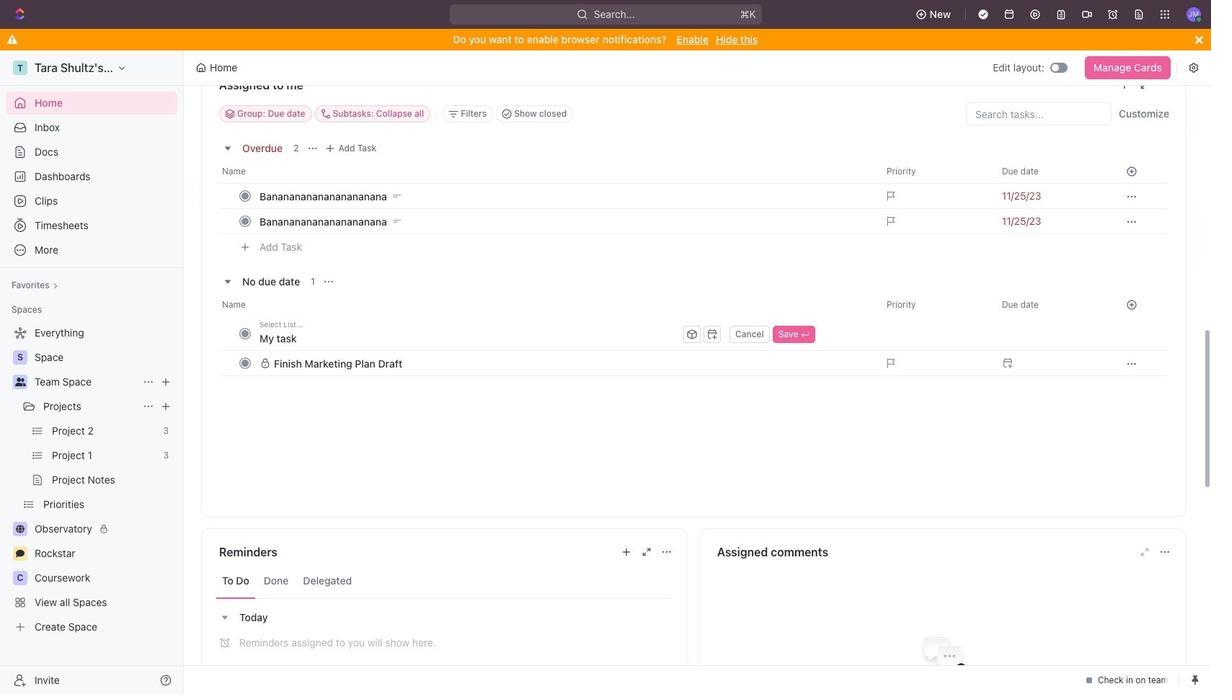 Task type: describe. For each thing, give the bounding box(es) containing it.
space, , element
[[13, 350, 27, 365]]

user group image
[[15, 378, 26, 387]]

coursework, , element
[[13, 571, 27, 586]]

globe image
[[16, 525, 25, 534]]



Task type: vqa. For each thing, say whether or not it's contained in the screenshot.
Tara Shultz's Workspace, , element on the top of page
yes



Task type: locate. For each thing, give the bounding box(es) containing it.
Task name or type '/' for commands text field
[[260, 327, 681, 350]]

comment image
[[16, 550, 25, 558]]

tab list
[[216, 564, 673, 599]]

tara shultz's workspace, , element
[[13, 61, 27, 75]]

tree inside sidebar navigation
[[6, 322, 177, 639]]

sidebar navigation
[[0, 50, 187, 694]]

Search tasks... text field
[[967, 103, 1111, 125]]

tree
[[6, 322, 177, 639]]



